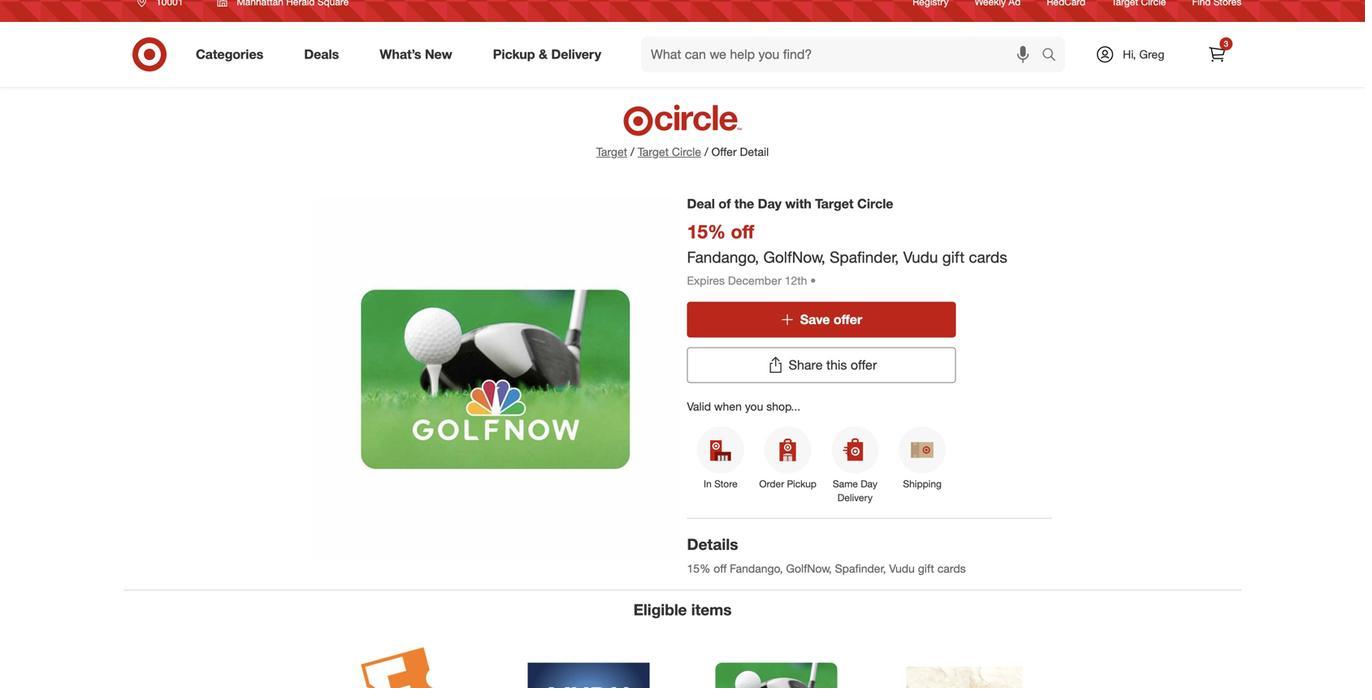 Task type: describe. For each thing, give the bounding box(es) containing it.
•
[[810, 273, 816, 288]]

order pickup
[[759, 478, 816, 490]]

0 vertical spatial circle
[[672, 145, 701, 159]]

expires
[[687, 273, 725, 288]]

greg
[[1139, 47, 1164, 61]]

eligible items
[[633, 601, 732, 619]]

golfnow, inside 15% off fandango, golfnow, spafinder, vudu gift cards expires december 12th •
[[763, 248, 825, 266]]

1 vertical spatial pickup
[[787, 478, 816, 490]]

1 horizontal spatial target
[[638, 145, 669, 159]]

valid
[[687, 399, 711, 414]]

deal of the day with target circle
[[687, 196, 893, 212]]

deals
[[304, 46, 339, 62]]

cards inside details 15% off fandango, golfnow, spafinder, vudu gift cards
[[937, 562, 966, 576]]

0 horizontal spatial pickup
[[493, 46, 535, 62]]

vudu inside 15% off fandango, golfnow, spafinder, vudu gift cards expires december 12th •
[[903, 248, 938, 266]]

15% off fandango, golfnow, spafinder, vudu gift cards expires december 12th •
[[687, 220, 1007, 288]]

hi, greg
[[1123, 47, 1164, 61]]

3 link
[[1199, 37, 1235, 72]]

off inside 15% off fandango, golfnow, spafinder, vudu gift cards expires december 12th •
[[731, 220, 754, 243]]

with
[[785, 196, 811, 212]]

target circle button
[[638, 144, 701, 160]]

eligible
[[633, 601, 687, 619]]

15% inside details 15% off fandango, golfnow, spafinder, vudu gift cards
[[687, 562, 710, 576]]

vudu inside details 15% off fandango, golfnow, spafinder, vudu gift cards
[[889, 562, 915, 576]]

target circle link
[[638, 144, 701, 160]]

delivery for &
[[551, 46, 601, 62]]

1 / from the left
[[631, 145, 634, 159]]

12th
[[785, 273, 807, 288]]

&
[[539, 46, 548, 62]]

the
[[734, 196, 754, 212]]

store
[[714, 478, 738, 490]]

search
[[1034, 48, 1073, 64]]

detail
[[740, 145, 769, 159]]

of
[[719, 196, 731, 212]]

3
[[1224, 39, 1228, 49]]

what's
[[380, 46, 421, 62]]

shop...
[[766, 399, 800, 414]]

december
[[728, 273, 781, 288]]

2 / from the left
[[704, 145, 708, 159]]

fandango, inside 15% off fandango, golfnow, spafinder, vudu gift cards expires december 12th •
[[687, 248, 759, 266]]

deal
[[687, 196, 715, 212]]

details 15% off fandango, golfnow, spafinder, vudu gift cards
[[687, 535, 966, 576]]

1 vertical spatial offer
[[851, 357, 877, 373]]

gift inside 15% off fandango, golfnow, spafinder, vudu gift cards expires december 12th •
[[942, 248, 965, 266]]

valid when you shop...
[[687, 399, 800, 414]]

hi,
[[1123, 47, 1136, 61]]

save
[[800, 312, 830, 328]]

items
[[691, 601, 732, 619]]

15% inside 15% off fandango, golfnow, spafinder, vudu gift cards expires december 12th •
[[687, 220, 726, 243]]

save offer button
[[687, 302, 956, 338]]

in store
[[704, 478, 738, 490]]

target link
[[596, 145, 627, 159]]

what's new link
[[366, 37, 473, 72]]

order
[[759, 478, 784, 490]]

same day delivery
[[833, 478, 877, 504]]

0 vertical spatial offer
[[834, 312, 862, 328]]



Task type: locate. For each thing, give the bounding box(es) containing it.
circle
[[672, 145, 701, 159], [857, 196, 893, 212]]

circle up 15% off fandango, golfnow, spafinder, vudu gift cards expires december 12th •
[[857, 196, 893, 212]]

delivery inside same day delivery
[[838, 492, 873, 504]]

pickup & delivery link
[[479, 37, 622, 72]]

1 vertical spatial circle
[[857, 196, 893, 212]]

target right with in the right of the page
[[815, 196, 854, 212]]

gift inside details 15% off fandango, golfnow, spafinder, vudu gift cards
[[918, 562, 934, 576]]

fandango, inside details 15% off fandango, golfnow, spafinder, vudu gift cards
[[730, 562, 783, 576]]

0 vertical spatial gift
[[942, 248, 965, 266]]

0 vertical spatial spafinder,
[[830, 248, 899, 266]]

0 horizontal spatial circle
[[672, 145, 701, 159]]

off inside details 15% off fandango, golfnow, spafinder, vudu gift cards
[[714, 562, 727, 576]]

1 horizontal spatial delivery
[[838, 492, 873, 504]]

0 horizontal spatial cards
[[937, 562, 966, 576]]

share this offer button
[[687, 347, 956, 383]]

spafinder, up save offer
[[830, 248, 899, 266]]

/ left offer
[[704, 145, 708, 159]]

/ right target link
[[631, 145, 634, 159]]

1 horizontal spatial gift
[[942, 248, 965, 266]]

0 vertical spatial cards
[[969, 248, 1007, 266]]

1 horizontal spatial off
[[731, 220, 754, 243]]

1 horizontal spatial day
[[861, 478, 877, 490]]

offer right this
[[851, 357, 877, 373]]

pickup & delivery
[[493, 46, 601, 62]]

day inside same day delivery
[[861, 478, 877, 490]]

0 horizontal spatial /
[[631, 145, 634, 159]]

0 vertical spatial off
[[731, 220, 754, 243]]

fandango,
[[687, 248, 759, 266], [730, 562, 783, 576]]

2 horizontal spatial target
[[815, 196, 854, 212]]

same
[[833, 478, 858, 490]]

offer
[[834, 312, 862, 328], [851, 357, 877, 373]]

delivery down same
[[838, 492, 873, 504]]

1 vertical spatial 15%
[[687, 562, 710, 576]]

1 vertical spatial fandango,
[[730, 562, 783, 576]]

what's new
[[380, 46, 452, 62]]

details
[[687, 535, 738, 554]]

when
[[714, 399, 742, 414]]

fandango, down details
[[730, 562, 783, 576]]

0 vertical spatial vudu
[[903, 248, 938, 266]]

deals link
[[290, 37, 359, 72]]

save offer
[[800, 312, 862, 328]]

0 horizontal spatial off
[[714, 562, 727, 576]]

0 horizontal spatial day
[[758, 196, 782, 212]]

0 vertical spatial day
[[758, 196, 782, 212]]

golfnow, inside details 15% off fandango, golfnow, spafinder, vudu gift cards
[[786, 562, 832, 576]]

day
[[758, 196, 782, 212], [861, 478, 877, 490]]

circle down target circle logo
[[672, 145, 701, 159]]

offer right save in the right of the page
[[834, 312, 862, 328]]

share this offer
[[789, 357, 877, 373]]

delivery
[[551, 46, 601, 62], [838, 492, 873, 504]]

share
[[789, 357, 823, 373]]

target circle logo image
[[621, 103, 744, 137]]

1 vertical spatial golfnow,
[[786, 562, 832, 576]]

spafinder,
[[830, 248, 899, 266], [835, 562, 886, 576]]

gift
[[942, 248, 965, 266], [918, 562, 934, 576]]

cards
[[969, 248, 1007, 266], [937, 562, 966, 576]]

categories link
[[182, 37, 284, 72]]

1 15% from the top
[[687, 220, 726, 243]]

1 horizontal spatial pickup
[[787, 478, 816, 490]]

shipping
[[903, 478, 942, 490]]

target left target circle button
[[596, 145, 627, 159]]

off down the
[[731, 220, 754, 243]]

0 vertical spatial 15%
[[687, 220, 726, 243]]

15% down details
[[687, 562, 710, 576]]

1 vertical spatial day
[[861, 478, 877, 490]]

pickup right order
[[787, 478, 816, 490]]

/
[[631, 145, 634, 159], [704, 145, 708, 159]]

0 vertical spatial delivery
[[551, 46, 601, 62]]

1 horizontal spatial /
[[704, 145, 708, 159]]

0 vertical spatial pickup
[[493, 46, 535, 62]]

target
[[596, 145, 627, 159], [638, 145, 669, 159], [815, 196, 854, 212]]

delivery right &
[[551, 46, 601, 62]]

1 horizontal spatial cards
[[969, 248, 1007, 266]]

in
[[704, 478, 712, 490]]

1 vertical spatial off
[[714, 562, 727, 576]]

day right same
[[861, 478, 877, 490]]

target right target link
[[638, 145, 669, 159]]

spafinder, down same day delivery
[[835, 562, 886, 576]]

1 vertical spatial vudu
[[889, 562, 915, 576]]

day right the
[[758, 196, 782, 212]]

off
[[731, 220, 754, 243], [714, 562, 727, 576]]

1 vertical spatial spafinder,
[[835, 562, 886, 576]]

15% down deal
[[687, 220, 726, 243]]

0 horizontal spatial delivery
[[551, 46, 601, 62]]

fandango, up expires
[[687, 248, 759, 266]]

golfnow,
[[763, 248, 825, 266], [786, 562, 832, 576]]

1 vertical spatial delivery
[[838, 492, 873, 504]]

categories
[[196, 46, 263, 62]]

off down details
[[714, 562, 727, 576]]

0 vertical spatial golfnow,
[[763, 248, 825, 266]]

spafinder, inside details 15% off fandango, golfnow, spafinder, vudu gift cards
[[835, 562, 886, 576]]

1 vertical spatial gift
[[918, 562, 934, 576]]

search button
[[1034, 37, 1073, 76]]

this
[[826, 357, 847, 373]]

2 15% from the top
[[687, 562, 710, 576]]

0 vertical spatial fandango,
[[687, 248, 759, 266]]

pickup
[[493, 46, 535, 62], [787, 478, 816, 490]]

15%
[[687, 220, 726, 243], [687, 562, 710, 576]]

What can we help you find? suggestions appear below search field
[[641, 37, 1046, 72]]

delivery for day
[[838, 492, 873, 504]]

offer
[[711, 145, 737, 159]]

pickup left &
[[493, 46, 535, 62]]

vudu
[[903, 248, 938, 266], [889, 562, 915, 576]]

0 horizontal spatial target
[[596, 145, 627, 159]]

0 horizontal spatial gift
[[918, 562, 934, 576]]

cards inside 15% off fandango, golfnow, spafinder, vudu gift cards expires december 12th •
[[969, 248, 1007, 266]]

spafinder, inside 15% off fandango, golfnow, spafinder, vudu gift cards expires december 12th •
[[830, 248, 899, 266]]

1 horizontal spatial circle
[[857, 196, 893, 212]]

new
[[425, 46, 452, 62]]

you
[[745, 399, 763, 414]]

1 vertical spatial cards
[[937, 562, 966, 576]]

target / target circle / offer detail
[[596, 145, 769, 159]]



Task type: vqa. For each thing, say whether or not it's contained in the screenshot.
"clearance" corresponding to $6.80
no



